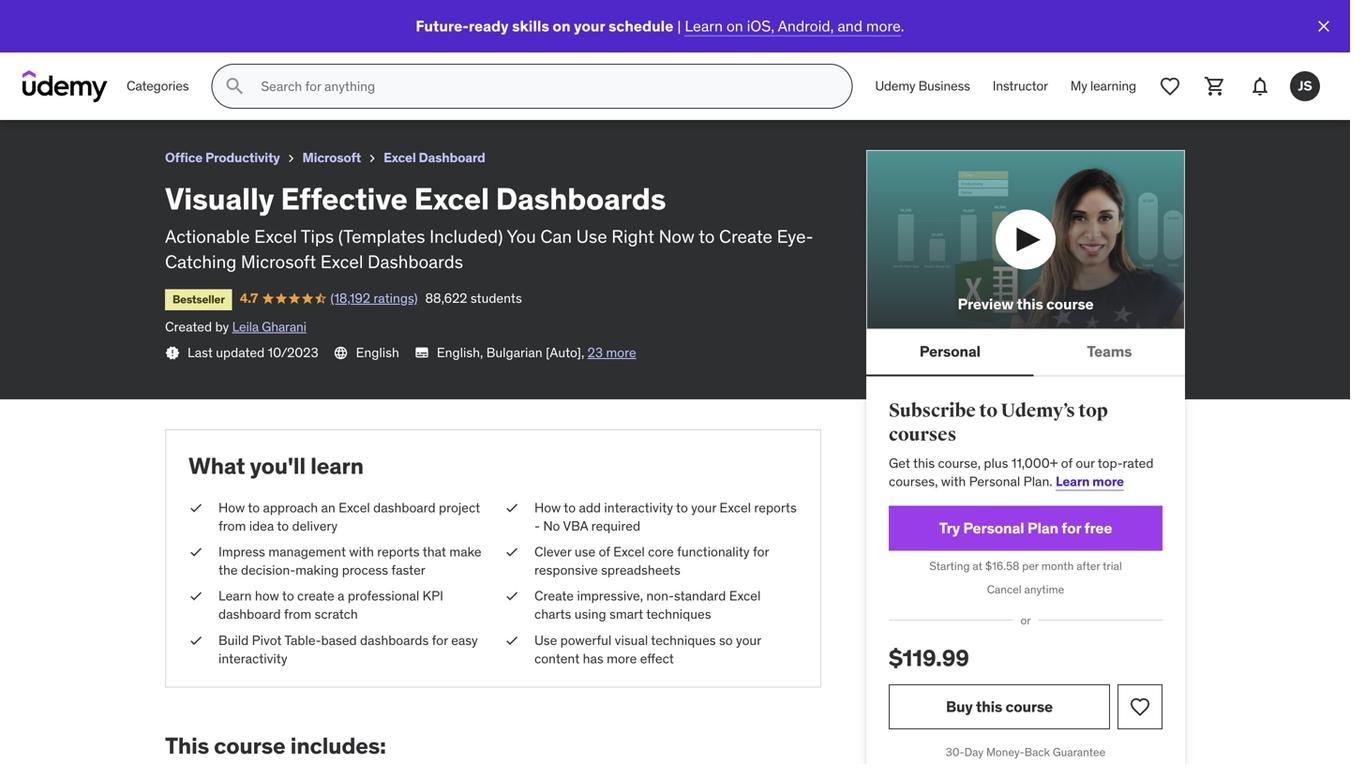 Task type: vqa. For each thing, say whether or not it's contained in the screenshot.
notebooks
no



Task type: locate. For each thing, give the bounding box(es) containing it.
0 vertical spatial 88,622 students
[[225, 33, 322, 50]]

updated
[[216, 344, 265, 361]]

0 vertical spatial this
[[1017, 295, 1044, 314]]

1 horizontal spatial dashboard
[[373, 499, 436, 516]]

0 vertical spatial microsoft
[[303, 149, 361, 166]]

learn for learn more
[[1056, 473, 1090, 490]]

office productivity
[[165, 149, 280, 166]]

1 vertical spatial personal
[[970, 473, 1021, 490]]

1 horizontal spatial learn
[[685, 16, 723, 35]]

0 vertical spatial (18,192
[[130, 33, 170, 50]]

0 vertical spatial your
[[574, 16, 605, 35]]

1 horizontal spatial reports
[[755, 499, 797, 516]]

23 more button
[[588, 344, 637, 362]]

excel dashboard
[[384, 149, 486, 166]]

0 vertical spatial with
[[942, 473, 966, 490]]

88,622 students up submit search 'image' at the top left of page
[[225, 33, 322, 50]]

techniques up effect
[[651, 632, 716, 649]]

1 vertical spatial 88,622
[[425, 290, 468, 307]]

1 horizontal spatial with
[[942, 473, 966, 490]]

0 horizontal spatial for
[[432, 632, 448, 649]]

0 vertical spatial wishlist image
[[1159, 75, 1182, 98]]

course up 30-day money-back guarantee
[[1006, 697, 1053, 717]]

1 vertical spatial reports
[[377, 544, 420, 560]]

of inside clever use of excel core functionality for responsive spreadsheets
[[599, 544, 610, 560]]

88,622 students
[[225, 33, 322, 50], [425, 290, 522, 307]]

1 vertical spatial for
[[753, 544, 769, 560]]

1 vertical spatial bestseller
[[173, 292, 225, 307]]

1 horizontal spatial this
[[976, 697, 1003, 717]]

1 horizontal spatial create
[[719, 225, 773, 248]]

1 vertical spatial interactivity
[[219, 650, 288, 667]]

this inside button
[[1017, 295, 1044, 314]]

23
[[588, 344, 603, 361]]

excel left 'dashboard'
[[384, 149, 416, 166]]

your for techniques
[[736, 632, 762, 649]]

course up teams
[[1047, 295, 1094, 314]]

personal up $16.58
[[964, 519, 1025, 538]]

with down course,
[[942, 473, 966, 490]]

88,622 up closed captions 'icon'
[[425, 290, 468, 307]]

0 vertical spatial 4.7
[[90, 33, 108, 50]]

easy
[[451, 632, 478, 649]]

1 horizontal spatial 88,622
[[425, 290, 468, 307]]

android,
[[778, 16, 834, 35]]

last updated 10/2023
[[188, 344, 319, 361]]

excel inside how to add interactivity to your excel reports - no vba required
[[720, 499, 751, 516]]

.
[[901, 16, 905, 35]]

using
[[575, 606, 607, 623]]

interactivity up required
[[604, 499, 673, 516]]

rated
[[1123, 455, 1154, 472]]

interactivity
[[604, 499, 673, 516], [219, 650, 288, 667]]

teams
[[1088, 342, 1133, 361]]

0 horizontal spatial 88,622 students
[[225, 33, 322, 50]]

(18,192 up categories
[[130, 33, 170, 50]]

(18,192 ratings) up english
[[331, 290, 418, 307]]

0 horizontal spatial reports
[[377, 544, 420, 560]]

impress management with reports that make the decision-making process faster
[[219, 544, 482, 579]]

of left our
[[1062, 455, 1073, 472]]

0 vertical spatial xsmall image
[[505, 499, 520, 517]]

of
[[1062, 455, 1073, 472], [599, 544, 610, 560]]

0 vertical spatial for
[[1062, 519, 1082, 538]]

dashboard
[[373, 499, 436, 516], [219, 606, 281, 623]]

to left udemy's
[[980, 399, 998, 422]]

1 horizontal spatial bestseller
[[173, 292, 225, 307]]

excel right standard in the bottom of the page
[[730, 588, 761, 605]]

future-ready skills on your schedule | learn on ios, android, and more .
[[416, 16, 905, 35]]

learning
[[1091, 78, 1137, 94]]

xsmall image down what
[[189, 499, 204, 517]]

xsmall image right microsoft link
[[365, 151, 380, 166]]

for inside build pivot table-based dashboards for easy interactivity
[[432, 632, 448, 649]]

udemy image
[[23, 70, 108, 102]]

xsmall image
[[284, 151, 299, 166], [365, 151, 380, 166], [165, 346, 180, 361], [189, 499, 204, 517], [189, 543, 204, 561], [505, 543, 520, 561], [189, 587, 204, 606], [189, 632, 204, 650], [505, 632, 520, 650]]

from
[[219, 518, 246, 535], [284, 606, 312, 623]]

preview this course button
[[867, 150, 1186, 329]]

effect
[[640, 650, 674, 667]]

1 xsmall image from the top
[[505, 499, 520, 517]]

how to add interactivity to your excel reports - no vba required
[[535, 499, 797, 535]]

for right functionality
[[753, 544, 769, 560]]

1 vertical spatial wishlist image
[[1129, 696, 1152, 719]]

0 vertical spatial learn
[[685, 16, 723, 35]]

try personal plan for free link
[[889, 506, 1163, 551]]

0 horizontal spatial how
[[219, 499, 245, 516]]

techniques inside use powerful visual techniques so your content has more effect
[[651, 632, 716, 649]]

microsoft up effective
[[303, 149, 361, 166]]

to up functionality
[[676, 499, 688, 516]]

use inside use powerful visual techniques so your content has more effect
[[535, 632, 557, 649]]

4.7 up leila
[[240, 290, 258, 307]]

course inside buy this course button
[[1006, 697, 1053, 717]]

course language image
[[334, 346, 349, 361]]

0 horizontal spatial your
[[574, 16, 605, 35]]

1 vertical spatial xsmall image
[[505, 587, 520, 606]]

1 horizontal spatial 88,622 students
[[425, 290, 522, 307]]

xsmall image right easy
[[505, 632, 520, 650]]

this
[[1017, 295, 1044, 314], [914, 455, 935, 472], [976, 697, 1003, 717]]

your right so
[[736, 632, 762, 649]]

course,
[[938, 455, 981, 472]]

0 horizontal spatial this
[[914, 455, 935, 472]]

use inside visually effective excel dashboards actionable excel tips (templates included) you can use right now to create eye- catching microsoft excel dashboards
[[577, 225, 608, 248]]

impress
[[219, 544, 265, 560]]

my learning
[[1071, 78, 1137, 94]]

1 vertical spatial of
[[599, 544, 610, 560]]

ratings) up english
[[374, 290, 418, 307]]

1 horizontal spatial of
[[1062, 455, 1073, 472]]

1 vertical spatial from
[[284, 606, 312, 623]]

preview
[[958, 295, 1014, 314]]

0 vertical spatial course
[[1047, 295, 1094, 314]]

dashboard up that on the left of the page
[[373, 499, 436, 516]]

future-
[[416, 16, 469, 35]]

use up content
[[535, 632, 557, 649]]

excel right an
[[339, 499, 370, 516]]

submit search image
[[224, 75, 246, 98]]

2 how from the left
[[535, 499, 561, 516]]

xsmall image left microsoft link
[[284, 151, 299, 166]]

excel up spreadsheets
[[614, 544, 645, 560]]

0 vertical spatial from
[[219, 518, 246, 535]]

at
[[973, 559, 983, 574]]

your for interactivity
[[692, 499, 717, 516]]

4.7 up udemy 'image'
[[90, 33, 108, 50]]

1 horizontal spatial dashboards
[[496, 180, 666, 217]]

xsmall image for learn how to create a professional kpi dashboard from scratch
[[189, 587, 204, 606]]

create impressive, non-standard excel charts using smart techniques
[[535, 588, 761, 623]]

0 vertical spatial interactivity
[[604, 499, 673, 516]]

1 horizontal spatial from
[[284, 606, 312, 623]]

88,622 students up english, bulgarian
[[425, 290, 522, 307]]

of right use
[[599, 544, 610, 560]]

personal
[[920, 342, 981, 361], [970, 473, 1021, 490], [964, 519, 1025, 538]]

for left easy
[[432, 632, 448, 649]]

0 vertical spatial 88,622
[[225, 33, 267, 50]]

$119.99
[[889, 645, 970, 673]]

clever use of excel core functionality for responsive spreadsheets
[[535, 544, 769, 579]]

faster
[[392, 562, 426, 579]]

1 horizontal spatial (18,192 ratings)
[[331, 290, 418, 307]]

project
[[439, 499, 480, 516]]

1 vertical spatial your
[[692, 499, 717, 516]]

to up idea
[[248, 499, 260, 516]]

0 horizontal spatial interactivity
[[219, 650, 288, 667]]

2 xsmall image from the top
[[505, 587, 520, 606]]

(18,192 ratings) up categories
[[130, 33, 217, 50]]

excel inside how to approach an excel dashboard project from idea to delivery
[[339, 499, 370, 516]]

excel inside clever use of excel core functionality for responsive spreadsheets
[[614, 544, 645, 560]]

excel up functionality
[[720, 499, 751, 516]]

how up no at the bottom
[[535, 499, 561, 516]]

0 horizontal spatial use
[[535, 632, 557, 649]]

this right the buy
[[976, 697, 1003, 717]]

techniques down non-
[[647, 606, 712, 623]]

(18,192 up course language icon
[[331, 290, 371, 307]]

this for get
[[914, 455, 935, 472]]

this inside get this course, plus 11,000+ of our top-rated courses, with personal plan.
[[914, 455, 935, 472]]

business
[[919, 78, 971, 94]]

2 vertical spatial personal
[[964, 519, 1025, 538]]

bestseller up the created
[[173, 292, 225, 307]]

last
[[188, 344, 213, 361]]

0 horizontal spatial create
[[535, 588, 574, 605]]

xsmall image for use powerful visual techniques so your content has more effect
[[505, 632, 520, 650]]

0 horizontal spatial learn
[[219, 588, 252, 605]]

more down visual
[[607, 650, 637, 667]]

for left 'free'
[[1062, 519, 1082, 538]]

this course includes:
[[165, 732, 386, 760]]

how inside how to approach an excel dashboard project from idea to delivery
[[219, 499, 245, 516]]

xsmall image for last updated 10/2023
[[165, 346, 180, 361]]

your up functionality
[[692, 499, 717, 516]]

tab list containing personal
[[867, 329, 1186, 376]]

with inside impress management with reports that make the decision-making process faster
[[349, 544, 374, 560]]

learn down our
[[1056, 473, 1090, 490]]

1 vertical spatial microsoft
[[241, 250, 316, 273]]

2 vertical spatial for
[[432, 632, 448, 649]]

dashboard down how
[[219, 606, 281, 623]]

1 vertical spatial 4.7
[[240, 290, 258, 307]]

techniques
[[647, 606, 712, 623], [651, 632, 716, 649]]

categories button
[[115, 64, 200, 109]]

cancel
[[988, 583, 1022, 597]]

2 vertical spatial your
[[736, 632, 762, 649]]

how down what
[[219, 499, 245, 516]]

0 vertical spatial dashboard
[[373, 499, 436, 516]]

0 vertical spatial students
[[270, 33, 322, 50]]

money-
[[987, 745, 1025, 760]]

dashboards down (templates
[[368, 250, 463, 273]]

to inside learn how to create a professional kpi dashboard from scratch
[[282, 588, 294, 605]]

xsmall image left last
[[165, 346, 180, 361]]

your inside use powerful visual techniques so your content has more effect
[[736, 632, 762, 649]]

learn for learn how to create a professional kpi dashboard from scratch
[[219, 588, 252, 605]]

bestseller up udemy 'image'
[[23, 35, 75, 50]]

for
[[1062, 519, 1082, 538], [753, 544, 769, 560], [432, 632, 448, 649]]

tab list
[[867, 329, 1186, 376]]

course for buy this course
[[1006, 697, 1053, 717]]

microsoft link
[[303, 146, 361, 170]]

trial
[[1103, 559, 1123, 574]]

0 horizontal spatial with
[[349, 544, 374, 560]]

0 horizontal spatial ratings)
[[173, 33, 217, 50]]

0 vertical spatial use
[[577, 225, 608, 248]]

2 horizontal spatial for
[[1062, 519, 1082, 538]]

this up courses,
[[914, 455, 935, 472]]

interactivity down pivot
[[219, 650, 288, 667]]

smart
[[610, 606, 644, 623]]

excel
[[384, 149, 416, 166], [414, 180, 490, 217], [254, 225, 297, 248], [321, 250, 363, 273], [339, 499, 370, 516], [720, 499, 751, 516], [614, 544, 645, 560], [730, 588, 761, 605]]

get this course, plus 11,000+ of our top-rated courses, with personal plan.
[[889, 455, 1154, 490]]

dashboards up can
[[496, 180, 666, 217]]

xsmall image for clever use of excel core functionality for responsive spreadsheets
[[505, 543, 520, 561]]

our
[[1076, 455, 1095, 472]]

create up charts
[[535, 588, 574, 605]]

1 vertical spatial this
[[914, 455, 935, 472]]

1 horizontal spatial for
[[753, 544, 769, 560]]

1 vertical spatial create
[[535, 588, 574, 605]]

0 horizontal spatial (18,192
[[130, 33, 170, 50]]

ratings)
[[173, 33, 217, 50], [374, 290, 418, 307]]

dashboards
[[496, 180, 666, 217], [368, 250, 463, 273]]

microsoft
[[303, 149, 361, 166], [241, 250, 316, 273]]

make
[[450, 544, 482, 560]]

0 horizontal spatial on
[[553, 16, 571, 35]]

xsmall image left clever
[[505, 543, 520, 561]]

wishlist image
[[1159, 75, 1182, 98], [1129, 696, 1152, 719]]

0 vertical spatial of
[[1062, 455, 1073, 472]]

88,622 up submit search 'image' at the top left of page
[[225, 33, 267, 50]]

reports
[[755, 499, 797, 516], [377, 544, 420, 560]]

personal down the preview
[[920, 342, 981, 361]]

0 horizontal spatial of
[[599, 544, 610, 560]]

learn more
[[1056, 473, 1125, 490]]

your left schedule at left
[[574, 16, 605, 35]]

course right "this"
[[214, 732, 286, 760]]

closed captions image
[[414, 345, 429, 360]]

microsoft down tips
[[241, 250, 316, 273]]

from up impress on the left bottom
[[219, 518, 246, 535]]

on left ios,
[[727, 16, 744, 35]]

1 horizontal spatial on
[[727, 16, 744, 35]]

1 how from the left
[[219, 499, 245, 516]]

leila
[[232, 318, 259, 335]]

xsmall image left how
[[189, 587, 204, 606]]

spreadsheets
[[601, 562, 681, 579]]

1 horizontal spatial interactivity
[[604, 499, 673, 516]]

xsmall image left build
[[189, 632, 204, 650]]

schedule
[[609, 16, 674, 35]]

you
[[507, 225, 536, 248]]

1 vertical spatial use
[[535, 632, 557, 649]]

day
[[965, 745, 984, 760]]

from down create
[[284, 606, 312, 623]]

0 horizontal spatial dashboard
[[219, 606, 281, 623]]

1 horizontal spatial your
[[692, 499, 717, 516]]

responsive
[[535, 562, 598, 579]]

learn right |
[[685, 16, 723, 35]]

how inside how to add interactivity to your excel reports - no vba required
[[535, 499, 561, 516]]

0 vertical spatial create
[[719, 225, 773, 248]]

1 vertical spatial dashboards
[[368, 250, 463, 273]]

0 horizontal spatial 88,622
[[225, 33, 267, 50]]

ratings) up categories
[[173, 33, 217, 50]]

instructor
[[993, 78, 1049, 94]]

create left eye-
[[719, 225, 773, 248]]

1 vertical spatial course
[[1006, 697, 1053, 717]]

use right can
[[577, 225, 608, 248]]

0 vertical spatial (18,192 ratings)
[[130, 33, 217, 50]]

0 vertical spatial techniques
[[647, 606, 712, 623]]

this inside button
[[976, 697, 1003, 717]]

professional
[[348, 588, 420, 605]]

excel left tips
[[254, 225, 297, 248]]

1 horizontal spatial how
[[535, 499, 561, 516]]

created by leila gharani
[[165, 318, 307, 335]]

excel up included)
[[414, 180, 490, 217]]

1 vertical spatial dashboard
[[219, 606, 281, 623]]

more right 23
[[606, 344, 637, 361]]

1 vertical spatial ratings)
[[374, 290, 418, 307]]

1 horizontal spatial use
[[577, 225, 608, 248]]

reports inside impress management with reports that make the decision-making process faster
[[377, 544, 420, 560]]

students
[[270, 33, 322, 50], [471, 290, 522, 307]]

this right the preview
[[1017, 295, 1044, 314]]

personal down plus at the right bottom of page
[[970, 473, 1021, 490]]

to right how
[[282, 588, 294, 605]]

0 vertical spatial bestseller
[[23, 35, 75, 50]]

0 horizontal spatial from
[[219, 518, 246, 535]]

with up process
[[349, 544, 374, 560]]

preview this course
[[958, 295, 1094, 314]]

course inside preview this course button
[[1047, 295, 1094, 314]]

learn inside learn how to create a professional kpi dashboard from scratch
[[219, 588, 252, 605]]

actionable
[[165, 225, 250, 248]]

1 vertical spatial learn
[[1056, 473, 1090, 490]]

xsmall image left impress on the left bottom
[[189, 543, 204, 561]]

learn down the
[[219, 588, 252, 605]]

your inside how to add interactivity to your excel reports - no vba required
[[692, 499, 717, 516]]

(templates
[[338, 225, 425, 248]]

excel dashboard link
[[384, 146, 486, 170]]

create
[[297, 588, 335, 605]]

xsmall image
[[505, 499, 520, 517], [505, 587, 520, 606]]

build pivot table-based dashboards for easy interactivity
[[219, 632, 478, 667]]

to right now
[[699, 225, 715, 248]]

xsmall image for how
[[505, 499, 520, 517]]

instructor link
[[982, 64, 1060, 109]]

2 horizontal spatial this
[[1017, 295, 1044, 314]]

2 horizontal spatial learn
[[1056, 473, 1090, 490]]

1 vertical spatial (18,192 ratings)
[[331, 290, 418, 307]]

reports inside how to add interactivity to your excel reports - no vba required
[[755, 499, 797, 516]]

2 horizontal spatial your
[[736, 632, 762, 649]]

on right skills on the top
[[553, 16, 571, 35]]

1 horizontal spatial 4.7
[[240, 290, 258, 307]]

1 vertical spatial with
[[349, 544, 374, 560]]

personal inside button
[[920, 342, 981, 361]]



Task type: describe. For each thing, give the bounding box(es) containing it.
dashboards
[[360, 632, 429, 649]]

use powerful visual techniques so your content has more effect
[[535, 632, 762, 667]]

english, bulgarian
[[437, 344, 543, 361]]

1 horizontal spatial wishlist image
[[1159, 75, 1182, 98]]

course for preview this course
[[1047, 295, 1094, 314]]

0 horizontal spatial wishlist image
[[1129, 696, 1152, 719]]

management
[[269, 544, 346, 560]]

leila gharani link
[[232, 318, 307, 335]]

udemy
[[876, 78, 916, 94]]

|
[[678, 16, 681, 35]]

from inside learn how to create a professional kpi dashboard from scratch
[[284, 606, 312, 623]]

has
[[583, 650, 604, 667]]

xsmall image for create
[[505, 587, 520, 606]]

or
[[1021, 613, 1031, 628]]

this for preview
[[1017, 295, 1044, 314]]

of inside get this course, plus 11,000+ of our top-rated courses, with personal plan.
[[1062, 455, 1073, 472]]

required
[[592, 518, 641, 535]]

skills
[[512, 16, 550, 35]]

includes:
[[290, 732, 386, 760]]

for inside clever use of excel core functionality for responsive spreadsheets
[[753, 544, 769, 560]]

xsmall image for how to approach an excel dashboard project from idea to delivery
[[189, 499, 204, 517]]

vba
[[563, 518, 588, 535]]

30-
[[946, 745, 965, 760]]

Search for anything text field
[[257, 70, 830, 102]]

to inside visually effective excel dashboards actionable excel tips (templates included) you can use right now to create eye- catching microsoft excel dashboards
[[699, 225, 715, 248]]

content
[[535, 650, 580, 667]]

more right and
[[867, 16, 901, 35]]

30-day money-back guarantee
[[946, 745, 1106, 760]]

buy this course button
[[889, 685, 1111, 730]]

learn on ios, android, and more link
[[685, 16, 901, 35]]

js
[[1299, 77, 1313, 94]]

10/2023
[[268, 344, 319, 361]]

buy this course
[[947, 697, 1053, 717]]

a
[[338, 588, 345, 605]]

top-
[[1098, 455, 1123, 472]]

learn more link
[[1056, 473, 1125, 490]]

this for buy
[[976, 697, 1003, 717]]

use
[[575, 544, 596, 560]]

0 horizontal spatial 4.7
[[90, 33, 108, 50]]

interactivity inside build pivot table-based dashboards for easy interactivity
[[219, 650, 288, 667]]

teams button
[[1034, 329, 1186, 375]]

excel inside create impressive, non-standard excel charts using smart techniques
[[730, 588, 761, 605]]

by
[[215, 318, 229, 335]]

eye-
[[777, 225, 814, 248]]

english
[[356, 344, 399, 361]]

what you'll learn
[[189, 452, 364, 480]]

month
[[1042, 559, 1074, 574]]

-
[[535, 518, 540, 535]]

1 on from the left
[[553, 16, 571, 35]]

create inside create impressive, non-standard excel charts using smart techniques
[[535, 588, 574, 605]]

to down approach
[[277, 518, 289, 535]]

xsmall image for build pivot table-based dashboards for easy interactivity
[[189, 632, 204, 650]]

with inside get this course, plus 11,000+ of our top-rated courses, with personal plan.
[[942, 473, 966, 490]]

top
[[1079, 399, 1109, 422]]

[auto]
[[546, 344, 582, 361]]

what
[[189, 452, 245, 480]]

from inside how to approach an excel dashboard project from idea to delivery
[[219, 518, 246, 535]]

included)
[[430, 225, 503, 248]]

pivot
[[252, 632, 282, 649]]

0 horizontal spatial dashboards
[[368, 250, 463, 273]]

personal button
[[867, 329, 1034, 375]]

courses,
[[889, 473, 938, 490]]

powerful
[[561, 632, 612, 649]]

so
[[719, 632, 733, 649]]

right
[[612, 225, 655, 248]]

0 vertical spatial dashboards
[[496, 180, 666, 217]]

created
[[165, 318, 212, 335]]

2 on from the left
[[727, 16, 744, 35]]

2 vertical spatial course
[[214, 732, 286, 760]]

subscribe to udemy's top courses
[[889, 399, 1109, 446]]

more inside use powerful visual techniques so your content has more effect
[[607, 650, 637, 667]]

idea
[[249, 518, 274, 535]]

microsoft inside visually effective excel dashboards actionable excel tips (templates included) you can use right now to create eye- catching microsoft excel dashboards
[[241, 250, 316, 273]]

try
[[940, 519, 961, 538]]

guarantee
[[1053, 745, 1106, 760]]

kpi
[[423, 588, 444, 605]]

udemy business link
[[864, 64, 982, 109]]

english, bulgarian [auto] , 23 more
[[437, 344, 637, 361]]

this
[[165, 732, 209, 760]]

functionality
[[677, 544, 750, 560]]

and
[[838, 16, 863, 35]]

1 horizontal spatial ratings)
[[374, 290, 418, 307]]

plan
[[1028, 519, 1059, 538]]

excel down tips
[[321, 250, 363, 273]]

get
[[889, 455, 911, 472]]

0 horizontal spatial bestseller
[[23, 35, 75, 50]]

courses
[[889, 423, 957, 446]]

starting
[[930, 559, 970, 574]]

an
[[321, 499, 336, 516]]

dashboard inside learn how to create a professional kpi dashboard from scratch
[[219, 606, 281, 623]]

0 horizontal spatial (18,192 ratings)
[[130, 33, 217, 50]]

per
[[1023, 559, 1039, 574]]

more down top-
[[1093, 473, 1125, 490]]

office
[[165, 149, 203, 166]]

1 horizontal spatial students
[[471, 290, 522, 307]]

charts
[[535, 606, 572, 623]]

office productivity link
[[165, 146, 280, 170]]

my learning link
[[1060, 64, 1148, 109]]

close image
[[1315, 17, 1334, 36]]

personal inside get this course, plus 11,000+ of our top-rated courses, with personal plan.
[[970, 473, 1021, 490]]

1 vertical spatial (18,192
[[331, 290, 371, 307]]

can
[[541, 225, 572, 248]]

0 horizontal spatial students
[[270, 33, 322, 50]]

to inside the subscribe to udemy's top courses
[[980, 399, 998, 422]]

ready
[[469, 16, 509, 35]]

create inside visually effective excel dashboards actionable excel tips (templates included) you can use right now to create eye- catching microsoft excel dashboards
[[719, 225, 773, 248]]

back
[[1025, 745, 1051, 760]]

core
[[648, 544, 674, 560]]

xsmall image for impress management with reports that make the decision-making process faster
[[189, 543, 204, 561]]

how for how to add interactivity to your excel reports - no vba required
[[535, 499, 561, 516]]

decision-
[[241, 562, 296, 579]]

to up the vba
[[564, 499, 576, 516]]

anytime
[[1025, 583, 1065, 597]]

0 vertical spatial ratings)
[[173, 33, 217, 50]]

my
[[1071, 78, 1088, 94]]

udemy's
[[1001, 399, 1076, 422]]

shopping cart with 0 items image
[[1204, 75, 1227, 98]]

subscribe
[[889, 399, 976, 422]]

interactivity inside how to add interactivity to your excel reports - no vba required
[[604, 499, 673, 516]]

techniques inside create impressive, non-standard excel charts using smart techniques
[[647, 606, 712, 623]]

visual
[[615, 632, 648, 649]]

add
[[579, 499, 601, 516]]

delivery
[[292, 518, 338, 535]]

how for how to approach an excel dashboard project from idea to delivery
[[219, 499, 245, 516]]

udemy business
[[876, 78, 971, 94]]

11,000+
[[1012, 455, 1059, 472]]

dashboard inside how to approach an excel dashboard project from idea to delivery
[[373, 499, 436, 516]]

notifications image
[[1250, 75, 1272, 98]]



